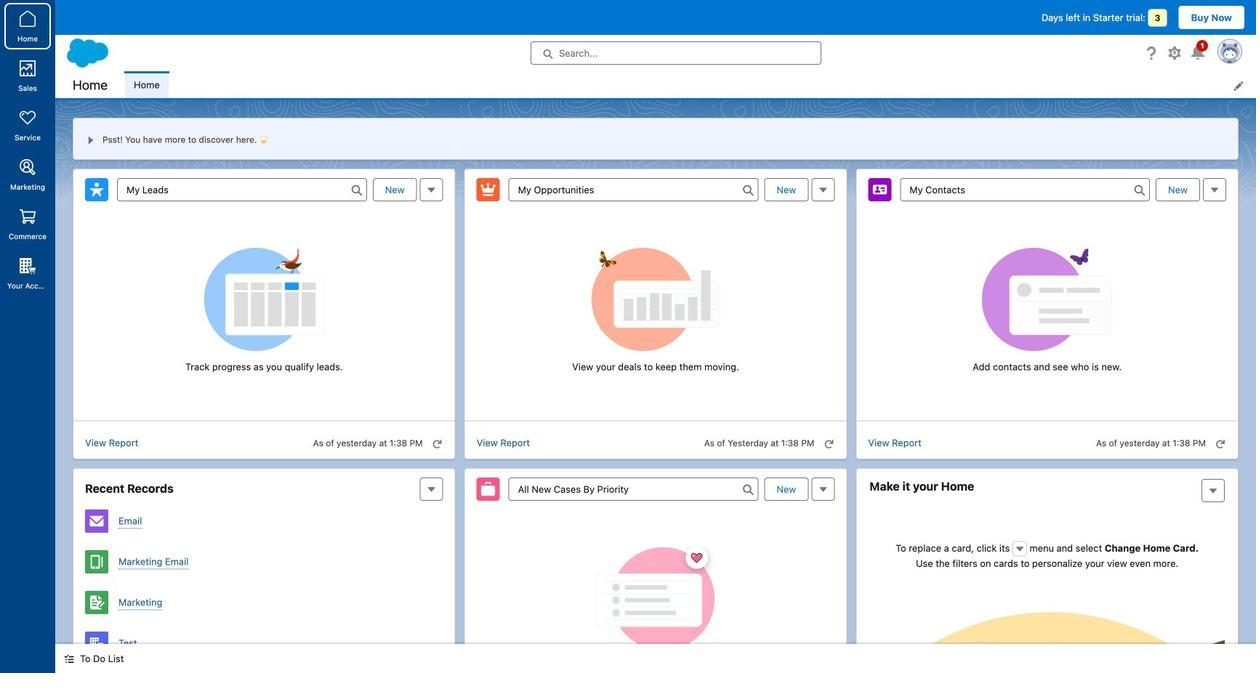 Task type: vqa. For each thing, say whether or not it's contained in the screenshot.
the bottommost Select an Option text field
yes



Task type: locate. For each thing, give the bounding box(es) containing it.
Select an Option text field
[[509, 178, 759, 201], [900, 178, 1150, 201], [509, 478, 759, 501]]

communication subscription channel type image
[[85, 550, 108, 574]]

communication subscription image
[[85, 591, 108, 614]]

list
[[125, 71, 1256, 98]]



Task type: describe. For each thing, give the bounding box(es) containing it.
Select an Option text field
[[117, 178, 367, 201]]

text default image
[[1015, 544, 1025, 554]]

account image
[[85, 632, 108, 655]]

engagement channel type image
[[85, 510, 108, 533]]

text default image
[[64, 654, 74, 664]]



